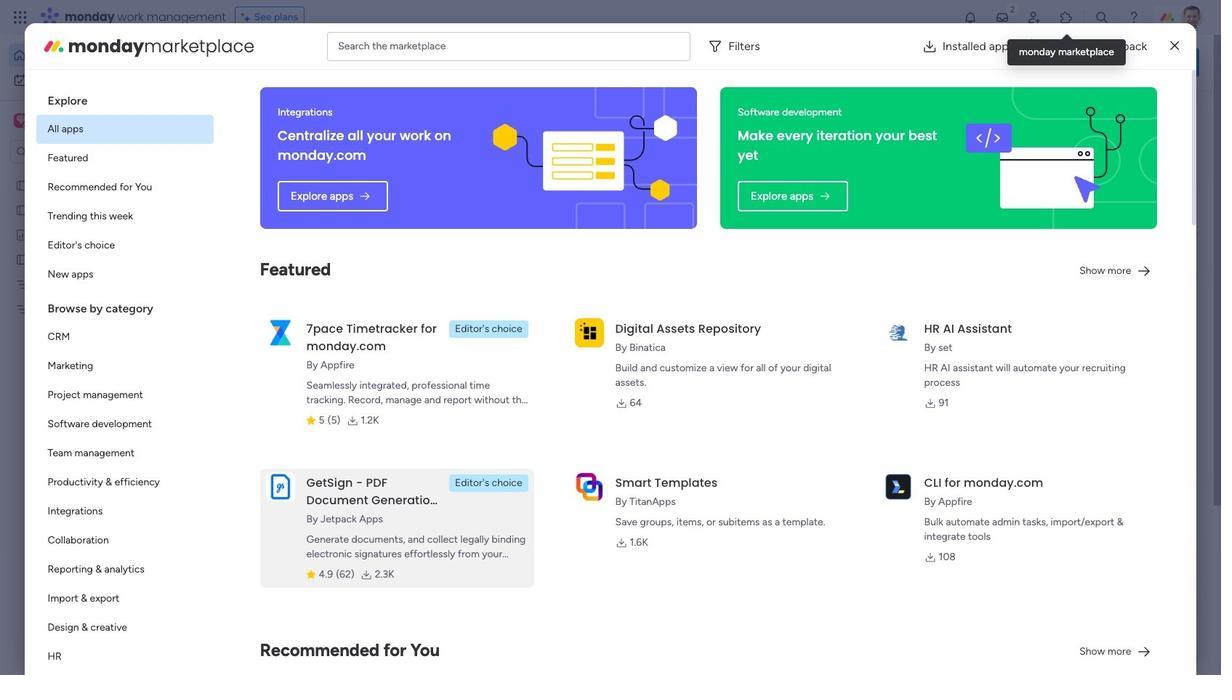 Task type: describe. For each thing, give the bounding box(es) containing it.
circle o image
[[1004, 211, 1013, 222]]

check circle image
[[1004, 137, 1013, 147]]

quick search results list box
[[225, 136, 947, 507]]

2 heading from the top
[[36, 289, 213, 323]]

v2 user feedback image
[[993, 54, 1004, 70]]

help center element
[[982, 600, 1200, 658]]

workspace image
[[16, 113, 26, 129]]

0 vertical spatial dapulse x slim image
[[1171, 37, 1180, 55]]

1 heading from the top
[[36, 81, 213, 115]]

2 circle o image from the top
[[1004, 192, 1013, 203]]

monday marketplace image
[[42, 35, 65, 58]]

help image
[[1127, 10, 1142, 25]]

templates image image
[[995, 293, 1187, 393]]

workspace image
[[14, 113, 28, 129]]

workspace selection element
[[14, 112, 121, 131]]

update feed image
[[995, 10, 1010, 25]]

1 banner logo image from the left
[[491, 87, 680, 229]]

2 banner logo image from the left
[[951, 87, 1140, 229]]

2 image
[[1006, 1, 1019, 17]]

Search in workspace field
[[31, 144, 121, 160]]

1 circle o image from the top
[[1004, 174, 1013, 185]]



Task type: locate. For each thing, give the bounding box(es) containing it.
monday marketplace image
[[1059, 10, 1074, 25]]

public dashboard image
[[15, 228, 29, 241]]

app logo image
[[266, 318, 295, 347], [575, 318, 604, 347], [884, 318, 913, 347], [266, 472, 295, 502], [575, 472, 604, 502], [884, 472, 913, 502]]

0 vertical spatial circle o image
[[1004, 174, 1013, 185]]

1 vertical spatial dapulse x slim image
[[1178, 105, 1195, 123]]

public board image
[[15, 203, 29, 217], [15, 252, 29, 266]]

v2 bolt switch image
[[1107, 54, 1115, 70]]

circle o image up circle o image
[[1004, 192, 1013, 203]]

terry turtle image
[[259, 651, 288, 676]]

notifications image
[[963, 10, 978, 25]]

0 horizontal spatial public board image
[[15, 178, 29, 192]]

1 vertical spatial circle o image
[[1004, 192, 1013, 203]]

public board image
[[15, 178, 29, 192], [243, 265, 259, 281]]

see plans image
[[241, 9, 254, 25]]

0 horizontal spatial banner logo image
[[491, 87, 680, 229]]

2 element
[[371, 548, 389, 565]]

heading
[[36, 81, 213, 115], [36, 289, 213, 323]]

2 public board image from the top
[[15, 252, 29, 266]]

1 vertical spatial public board image
[[15, 252, 29, 266]]

circle o image down check circle image
[[1004, 174, 1013, 185]]

circle o image
[[1004, 174, 1013, 185], [1004, 192, 1013, 203]]

getting started element
[[982, 530, 1200, 588]]

invite members image
[[1027, 10, 1042, 25]]

1 vertical spatial public board image
[[243, 265, 259, 281]]

1 horizontal spatial public board image
[[243, 265, 259, 281]]

dapulse x slim image
[[1171, 37, 1180, 55], [1178, 105, 1195, 123]]

0 vertical spatial public board image
[[15, 203, 29, 217]]

0 vertical spatial public board image
[[15, 178, 29, 192]]

banner logo image
[[491, 87, 680, 229], [951, 87, 1140, 229]]

1 horizontal spatial banner logo image
[[951, 87, 1140, 229]]

option
[[9, 44, 177, 67], [9, 68, 177, 92], [36, 115, 213, 144], [36, 144, 213, 173], [0, 172, 185, 175], [36, 173, 213, 202], [36, 202, 213, 231], [36, 231, 213, 260], [36, 260, 213, 289], [36, 323, 213, 352], [36, 352, 213, 381], [36, 381, 213, 410], [36, 410, 213, 439], [36, 439, 213, 468], [36, 468, 213, 497], [36, 497, 213, 526], [36, 526, 213, 556], [36, 556, 213, 585], [36, 585, 213, 614], [36, 614, 213, 643], [36, 643, 213, 672]]

public board image down public dashboard icon
[[15, 252, 29, 266]]

terry turtle image
[[1181, 6, 1204, 29]]

1 vertical spatial heading
[[36, 289, 213, 323]]

check circle image
[[1004, 155, 1013, 166]]

select product image
[[13, 10, 28, 25]]

0 vertical spatial heading
[[36, 81, 213, 115]]

list box
[[36, 81, 213, 676], [0, 170, 185, 517]]

public board image inside quick search results list box
[[243, 265, 259, 281]]

1 public board image from the top
[[15, 203, 29, 217]]

public board image up public dashboard icon
[[15, 203, 29, 217]]

search everything image
[[1095, 10, 1110, 25]]



Task type: vqa. For each thing, say whether or not it's contained in the screenshot.
field
no



